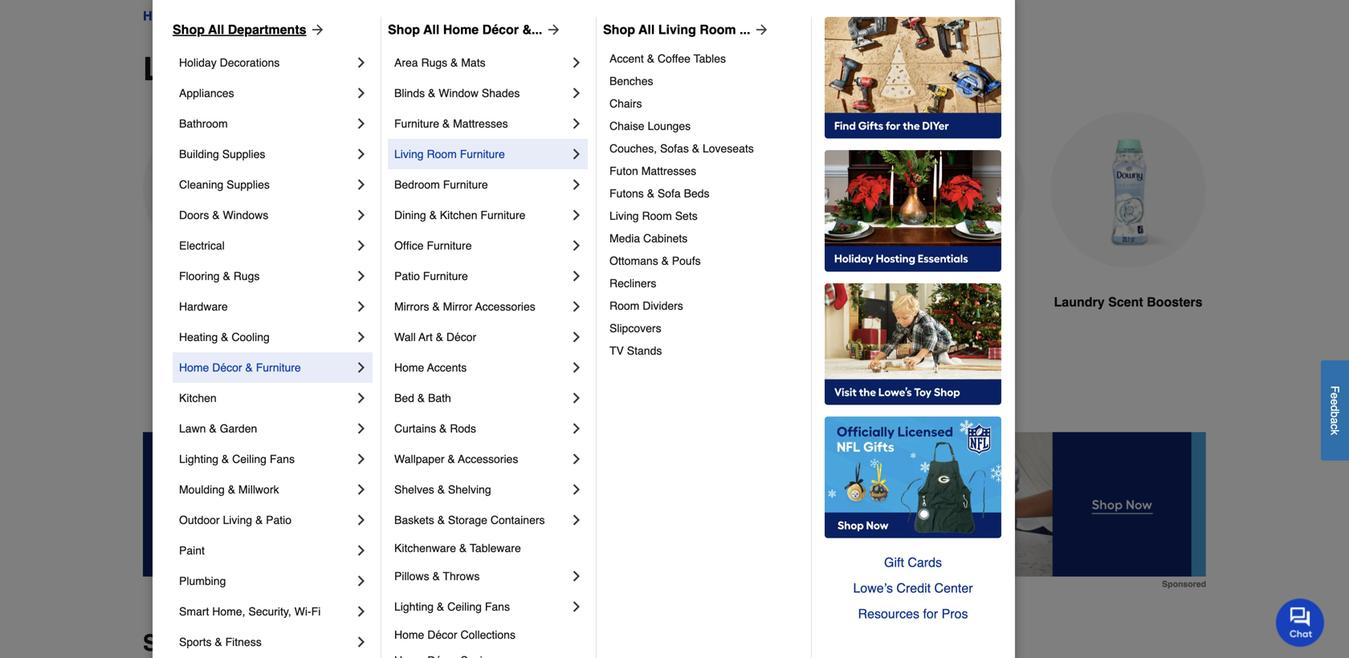 Task type: locate. For each thing, give the bounding box(es) containing it.
& inside blinds & window shades link
[[428, 87, 436, 100]]

cleaning supplies up doors & windows
[[179, 178, 270, 191]]

cleaning
[[193, 8, 247, 23], [179, 178, 223, 191]]

& inside shelves & shelving link
[[437, 483, 445, 496]]

1 vertical spatial lighting & ceiling fans link
[[394, 592, 569, 622]]

& inside accent & coffee tables link
[[647, 52, 655, 65]]

supplies down bathroom link
[[222, 148, 265, 161]]

& inside sports & fitness link
[[215, 636, 222, 649]]

0 vertical spatial rugs
[[421, 56, 447, 69]]

& inside mirrors & mirror accessories link
[[432, 300, 440, 313]]

3 all from the left
[[639, 22, 655, 37]]

1 fabric from the left
[[352, 295, 390, 310]]

& up laundry detergent
[[223, 270, 230, 283]]

furniture up office furniture link at the left top of page
[[481, 209, 526, 222]]

& inside the couches, sofas & loveseats link
[[692, 142, 700, 155]]

rugs right area
[[421, 56, 447, 69]]

& down cooling at the bottom of page
[[245, 361, 253, 374]]

moulding & millwork link
[[179, 475, 353, 505]]

shop up accent
[[603, 22, 635, 37]]

& right art
[[436, 331, 443, 344]]

doors
[[179, 209, 209, 222]]

resources
[[858, 607, 920, 622]]

cleaning for the top cleaning supplies link
[[193, 8, 247, 23]]

mattresses up sofa
[[641, 165, 696, 177]]

laundry scent boosters link
[[1050, 112, 1206, 351]]

chaise
[[610, 120, 645, 133]]

furniture down furniture & mattresses link
[[460, 148, 505, 161]]

patio down moulding & millwork link
[[266, 514, 292, 527]]

& right lawn
[[209, 422, 217, 435]]

furniture down dining & kitchen furniture
[[427, 239, 472, 252]]

& for heating & cooling link
[[221, 331, 228, 344]]

electrical link
[[179, 230, 353, 261]]

& left mirror
[[432, 300, 440, 313]]

furniture inside living room furniture link
[[460, 148, 505, 161]]

0 horizontal spatial lighting
[[179, 453, 218, 466]]

chevron right image for mirrors & mirror accessories
[[569, 299, 585, 315]]

advertisement region
[[143, 432, 1206, 589]]

arrow right image
[[542, 22, 562, 38]]

0 horizontal spatial fans
[[270, 453, 295, 466]]

chevron right image for doors & windows link at the top of the page
[[353, 207, 369, 223]]

& inside curtains & rods link
[[439, 422, 447, 435]]

home accents link
[[394, 353, 569, 383]]

living room furniture link
[[394, 139, 569, 169]]

chevron right image
[[569, 116, 585, 132], [353, 177, 369, 193], [569, 177, 585, 193], [353, 268, 369, 284], [569, 268, 585, 284], [569, 299, 585, 315], [353, 329, 369, 345], [569, 329, 585, 345], [353, 360, 369, 376], [353, 390, 369, 406], [353, 482, 369, 498], [353, 512, 369, 528], [569, 512, 585, 528]]

chevron right image down 'stain'
[[569, 329, 585, 345]]

living up the coffee
[[658, 22, 696, 37]]

green container of gain laundry detergent. image
[[143, 112, 299, 268]]

chevron right image for hardware link
[[353, 299, 369, 315]]

& inside wall art & décor link
[[436, 331, 443, 344]]

0 horizontal spatial kitchen
[[179, 392, 217, 405]]

all up area rugs & mats
[[423, 22, 440, 37]]

arrow right image inside "shop all living room ..." link
[[750, 22, 770, 38]]

& right sofas
[[692, 142, 700, 155]]

supplies for "building supplies" link
[[222, 148, 265, 161]]

& inside kitchenware & tableware link
[[459, 542, 467, 555]]

0 vertical spatial ceiling
[[232, 453, 267, 466]]

dining
[[394, 209, 426, 222]]

& inside pillows & throws link
[[432, 570, 440, 583]]

slipcovers
[[610, 322, 661, 335]]

washing machine cleaners
[[711, 295, 819, 329]]

supplies up area
[[368, 8, 417, 23]]

chevron right image for paint link
[[353, 543, 369, 559]]

futons
[[610, 187, 644, 200]]

& right blinds
[[428, 87, 436, 100]]

shop up holiday
[[173, 22, 205, 37]]

fans down lawn & garden link
[[270, 453, 295, 466]]

chevron right image left the home accents
[[353, 360, 369, 376]]

1 vertical spatial patio
[[266, 514, 292, 527]]

2 all from the left
[[423, 22, 440, 37]]

& inside "bed & bath" link
[[417, 392, 425, 405]]

2 shop from the left
[[388, 22, 420, 37]]

furniture down blinds
[[394, 117, 439, 130]]

0 horizontal spatial patio
[[266, 514, 292, 527]]

chevron right image left baskets
[[353, 512, 369, 528]]

arrow right image inside the shop all departments link
[[306, 22, 326, 38]]

0 vertical spatial fans
[[270, 453, 295, 466]]

0 vertical spatial cleaning
[[193, 8, 247, 23]]

& for flooring & rugs link
[[223, 270, 230, 283]]

chevron right image left shelves on the bottom left of page
[[353, 482, 369, 498]]

accessories up shelves & shelving link at the left bottom of page
[[458, 453, 518, 466]]

chevron right image for cleaning supplies
[[353, 177, 369, 193]]

& for blinds & window shades link
[[428, 87, 436, 100]]

& for moulding & millwork link
[[228, 483, 235, 496]]

& left storage
[[437, 514, 445, 527]]

laundry detergent
[[164, 295, 278, 310]]

& right doors
[[212, 209, 220, 222]]

1 horizontal spatial all
[[423, 22, 440, 37]]

1 vertical spatial accessories
[[458, 453, 518, 466]]

all up holiday decorations
[[208, 22, 224, 37]]

0 horizontal spatial lighting & ceiling fans
[[179, 453, 295, 466]]

chevron right image for blinds & window shades link
[[569, 85, 585, 101]]

accent & coffee tables
[[610, 52, 726, 65]]

fabric left fresheners
[[891, 295, 930, 310]]

1 vertical spatial cleaning
[[179, 178, 223, 191]]

living down moulding & millwork
[[223, 514, 252, 527]]

wallpaper & accessories
[[394, 453, 518, 466]]

décor down the mirrors & mirror accessories
[[446, 331, 476, 344]]

chevron right image for bedroom furniture
[[569, 177, 585, 193]]

chevron right image for shelves & shelving link at the left bottom of page
[[569, 482, 585, 498]]

kitchenware & tableware
[[394, 542, 521, 555]]

& inside flooring & rugs link
[[223, 270, 230, 283]]

shop all living room ... link
[[603, 20, 770, 39]]

mattresses up living room furniture link
[[453, 117, 508, 130]]

sports & fitness
[[179, 636, 262, 649]]

& left sofa
[[647, 187, 655, 200]]

lighting & ceiling fans down garden at left bottom
[[179, 453, 295, 466]]

& left poufs
[[661, 255, 669, 267]]

wallpaper
[[394, 453, 445, 466]]

millwork
[[238, 483, 279, 496]]

& left rods
[[439, 422, 447, 435]]

chevron right image for moulding & millwork
[[353, 482, 369, 498]]

fans up home décor collections link
[[485, 601, 510, 614]]

0 vertical spatial kitchen
[[440, 209, 477, 222]]

futons & sofa beds link
[[610, 182, 800, 205]]

chevron right image for wall art & décor
[[569, 329, 585, 345]]

rugs inside "link"
[[421, 56, 447, 69]]

& inside doors & windows link
[[212, 209, 220, 222]]

chat invite button image
[[1276, 598, 1325, 647]]

arrow right image
[[306, 22, 326, 38], [750, 22, 770, 38]]

& up living room furniture
[[442, 117, 450, 130]]

chevron right image right containers
[[569, 512, 585, 528]]

e up d
[[1329, 393, 1342, 399]]

1 horizontal spatial ceiling
[[447, 601, 482, 614]]

shop for shop all home décor &...
[[388, 22, 420, 37]]

e up b
[[1329, 399, 1342, 405]]

accents
[[427, 361, 467, 374]]

& inside ottomans & poufs link
[[661, 255, 669, 267]]

beds
[[684, 187, 710, 200]]

chevron right image
[[353, 55, 369, 71], [569, 55, 585, 71], [353, 85, 369, 101], [569, 85, 585, 101], [353, 116, 369, 132], [353, 146, 369, 162], [569, 146, 585, 162], [353, 207, 369, 223], [569, 207, 585, 223], [353, 238, 369, 254], [569, 238, 585, 254], [353, 299, 369, 315], [569, 360, 585, 376], [569, 390, 585, 406], [353, 421, 369, 437], [569, 421, 585, 437], [353, 451, 369, 467], [569, 451, 585, 467], [569, 482, 585, 498], [353, 543, 369, 559], [569, 569, 585, 585], [353, 573, 369, 589], [569, 599, 585, 615], [353, 604, 369, 620], [353, 634, 369, 650]]

laundry supplies up area
[[318, 8, 417, 23]]

& left mats
[[451, 56, 458, 69]]

cleaning down building
[[179, 178, 223, 191]]

building supplies link
[[179, 139, 353, 169]]

fans for lighting & ceiling fans link to the right
[[485, 601, 510, 614]]

lighting & ceiling fans
[[179, 453, 295, 466], [394, 601, 510, 614]]

kitchen up lawn
[[179, 392, 217, 405]]

0 vertical spatial lighting
[[179, 453, 218, 466]]

2 fabric from the left
[[891, 295, 930, 310]]

décor left &...
[[482, 22, 519, 37]]

0 horizontal spatial arrow right image
[[306, 22, 326, 38]]

smart home, security, wi-fi link
[[179, 597, 353, 627]]

& inside moulding & millwork link
[[228, 483, 235, 496]]

& up moulding & millwork
[[222, 453, 229, 466]]

laundry for bottle of downy laundry scent booster. image
[[1054, 295, 1105, 310]]

lighting down pillows
[[394, 601, 434, 614]]

fabric inside fabric softeners link
[[352, 295, 390, 310]]

home
[[143, 8, 179, 23], [443, 22, 479, 37], [179, 361, 209, 374], [394, 361, 424, 374], [394, 629, 424, 642]]

0 horizontal spatial lighting & ceiling fans link
[[179, 444, 353, 475]]

furniture up dining & kitchen furniture
[[443, 178, 488, 191]]

tv stands
[[610, 345, 662, 357]]

home décor & furniture link
[[179, 353, 353, 383]]

room dividers link
[[610, 295, 800, 317]]

& left the coffee
[[647, 52, 655, 65]]

couches, sofas & loveseats link
[[610, 137, 800, 160]]

& up shelves & shelving
[[448, 453, 455, 466]]

blinds
[[394, 87, 425, 100]]

1 arrow right image from the left
[[306, 22, 326, 38]]

1 all from the left
[[208, 22, 224, 37]]

chevron right image for 'wallpaper & accessories' link
[[569, 451, 585, 467]]

1 horizontal spatial shop
[[388, 22, 420, 37]]

& for kitchenware & tableware link
[[459, 542, 467, 555]]

fabric inside 'fabric fresheners' link
[[891, 295, 930, 310]]

& inside heating & cooling link
[[221, 331, 228, 344]]

curtains
[[394, 422, 436, 435]]

blinds & window shades link
[[394, 78, 569, 108]]

laundry detergent link
[[143, 112, 299, 351]]

&
[[647, 52, 655, 65], [451, 56, 458, 69], [428, 87, 436, 100], [442, 117, 450, 130], [692, 142, 700, 155], [647, 187, 655, 200], [212, 209, 220, 222], [429, 209, 437, 222], [661, 255, 669, 267], [223, 270, 230, 283], [432, 300, 440, 313], [221, 331, 228, 344], [436, 331, 443, 344], [245, 361, 253, 374], [417, 392, 425, 405], [209, 422, 217, 435], [439, 422, 447, 435], [222, 453, 229, 466], [448, 453, 455, 466], [228, 483, 235, 496], [437, 483, 445, 496], [255, 514, 263, 527], [437, 514, 445, 527], [459, 542, 467, 555], [432, 570, 440, 583], [437, 601, 444, 614], [215, 636, 222, 649]]

electrical
[[179, 239, 225, 252]]

chevron right image left futon
[[569, 177, 585, 193]]

chevron right image for lawn & garden link
[[353, 421, 369, 437]]

laundry supplies down departments
[[143, 51, 412, 88]]

0 vertical spatial patio
[[394, 270, 420, 283]]

& inside furniture & mattresses link
[[442, 117, 450, 130]]

& up throws
[[459, 542, 467, 555]]

moulding
[[179, 483, 225, 496]]

furniture
[[394, 117, 439, 130], [460, 148, 505, 161], [443, 178, 488, 191], [481, 209, 526, 222], [427, 239, 472, 252], [423, 270, 468, 283], [256, 361, 301, 374]]

& right 'sports'
[[215, 636, 222, 649]]

chairs link
[[610, 92, 800, 115]]

cleaning supplies
[[193, 8, 304, 23], [179, 178, 270, 191]]

& inside area rugs & mats "link"
[[451, 56, 458, 69]]

kitchen down bedroom furniture
[[440, 209, 477, 222]]

supplies up windows
[[227, 178, 270, 191]]

supplies for cleaning supplies link to the bottom
[[227, 178, 270, 191]]

smart home, security, wi-fi
[[179, 606, 321, 618]]

& inside futons & sofa beds link
[[647, 187, 655, 200]]

laundry inside 'link'
[[1054, 295, 1105, 310]]

chevron right image left chaise
[[569, 116, 585, 132]]

chevron right image left the bed
[[353, 390, 369, 406]]

1 e from the top
[[1329, 393, 1342, 399]]

0 horizontal spatial fabric
[[352, 295, 390, 310]]

chevron right image up the fabric softeners
[[353, 268, 369, 284]]

arrow right image up accent & coffee tables link
[[750, 22, 770, 38]]

2 horizontal spatial all
[[639, 22, 655, 37]]

room left ...
[[700, 22, 736, 37]]

living up bedroom
[[394, 148, 424, 161]]

& right pillows
[[432, 570, 440, 583]]

1 horizontal spatial fabric
[[891, 295, 930, 310]]

1 vertical spatial ceiling
[[447, 601, 482, 614]]

1 vertical spatial lighting
[[394, 601, 434, 614]]

removers
[[597, 295, 660, 310]]

chevron right image for holiday decorations 'link' at the top left of page
[[353, 55, 369, 71]]

slipcovers link
[[610, 317, 800, 340]]

& left cooling at the bottom of page
[[221, 331, 228, 344]]

laundry supplies
[[318, 8, 417, 23], [143, 51, 412, 88]]

& inside lawn & garden link
[[209, 422, 217, 435]]

chevron right image left 'removers'
[[569, 299, 585, 315]]

fresheners
[[933, 295, 1003, 310]]

3 shop from the left
[[603, 22, 635, 37]]

furniture up kitchen link on the left bottom
[[256, 361, 301, 374]]

gift
[[884, 555, 904, 570]]

chevron right image for the home accents link
[[569, 360, 585, 376]]

furniture & mattresses link
[[394, 108, 569, 139]]

laundry left scent
[[1054, 295, 1105, 310]]

e
[[1329, 393, 1342, 399], [1329, 399, 1342, 405]]

1 horizontal spatial mattresses
[[641, 165, 696, 177]]

supplies
[[251, 8, 304, 23], [368, 8, 417, 23], [279, 51, 412, 88], [222, 148, 265, 161], [227, 178, 270, 191]]

& for pillows & throws link
[[432, 570, 440, 583]]

laundry for white bottle of shout stain remover. image
[[508, 295, 559, 310]]

1 horizontal spatial lighting & ceiling fans
[[394, 601, 510, 614]]

home for home décor & furniture
[[179, 361, 209, 374]]

1 horizontal spatial lighting
[[394, 601, 434, 614]]

all for living
[[639, 22, 655, 37]]

laundry scent boosters
[[1054, 295, 1203, 310]]

home for home
[[143, 8, 179, 23]]

fabric left mirrors
[[352, 295, 390, 310]]

chevron right image left bedroom
[[353, 177, 369, 193]]

ceiling up millwork
[[232, 453, 267, 466]]

& inside baskets & storage containers link
[[437, 514, 445, 527]]

supplies up holiday decorations 'link' at the top left of page
[[251, 8, 304, 23]]

0 vertical spatial lighting & ceiling fans
[[179, 453, 295, 466]]

scent
[[1108, 295, 1143, 310]]

futon mattresses
[[610, 165, 696, 177]]

0 horizontal spatial all
[[208, 22, 224, 37]]

outdoor living & patio
[[179, 514, 292, 527]]

chevron right image for home décor & furniture
[[353, 360, 369, 376]]

2 horizontal spatial shop
[[603, 22, 635, 37]]

1 vertical spatial lighting & ceiling fans
[[394, 601, 510, 614]]

& for "bed & bath" link at the bottom left of the page
[[417, 392, 425, 405]]

visit the lowe's toy shop. image
[[825, 283, 1001, 406]]

1 horizontal spatial arrow right image
[[750, 22, 770, 38]]

lighting & ceiling fans up home décor collections on the left bottom of page
[[394, 601, 510, 614]]

& inside 'wallpaper & accessories' link
[[448, 453, 455, 466]]

departments
[[228, 22, 306, 37]]

1 vertical spatial fans
[[485, 601, 510, 614]]

0 vertical spatial mattresses
[[453, 117, 508, 130]]

supplies for the top cleaning supplies link
[[251, 8, 304, 23]]

lighting & ceiling fans link up collections
[[394, 592, 569, 622]]

mattresses
[[453, 117, 508, 130], [641, 165, 696, 177]]

all for home
[[423, 22, 440, 37]]

1 horizontal spatial patio
[[394, 270, 420, 283]]

wall art & décor
[[394, 331, 476, 344]]

fabric fresheners link
[[869, 112, 1025, 351]]

ottomans & poufs
[[610, 255, 701, 267]]

benches link
[[610, 70, 800, 92]]

& inside dining & kitchen furniture link
[[429, 209, 437, 222]]

chevron right image for living room furniture link
[[569, 146, 585, 162]]

0 vertical spatial cleaning supplies link
[[193, 6, 304, 26]]

lawn & garden link
[[179, 414, 353, 444]]

laundry down the flooring
[[164, 295, 214, 310]]

dining & kitchen furniture link
[[394, 200, 569, 230]]

& down millwork
[[255, 514, 263, 527]]

chevron right image left wall
[[353, 329, 369, 345]]

furniture inside furniture & mattresses link
[[394, 117, 439, 130]]

chaise lounges
[[610, 120, 691, 133]]

& right the bed
[[417, 392, 425, 405]]

1 vertical spatial rugs
[[233, 270, 260, 283]]

f e e d b a c k
[[1329, 386, 1342, 435]]

chevron right image for flooring & rugs
[[353, 268, 369, 284]]

1 shop from the left
[[173, 22, 205, 37]]

chevron right image up 'stain'
[[569, 268, 585, 284]]

shop up area
[[388, 22, 420, 37]]

mirrors & mirror accessories link
[[394, 292, 569, 322]]

lounges
[[648, 120, 691, 133]]

k
[[1329, 430, 1342, 435]]

cleaning for cleaning supplies link to the bottom
[[179, 178, 223, 191]]

furniture inside office furniture link
[[427, 239, 472, 252]]

1 horizontal spatial rugs
[[421, 56, 447, 69]]

0 horizontal spatial shop
[[173, 22, 205, 37]]

& down pillows & throws at the left of the page
[[437, 601, 444, 614]]

accessories down 'patio furniture' link
[[475, 300, 535, 313]]

all up accent
[[639, 22, 655, 37]]

rugs up detergent at left top
[[233, 270, 260, 283]]

flooring & rugs
[[179, 270, 260, 283]]

officially licensed n f l gifts. shop now. image
[[825, 417, 1001, 539]]

& left millwork
[[228, 483, 235, 496]]

tableware
[[470, 542, 521, 555]]

patio up the fabric softeners
[[394, 270, 420, 283]]

bottle of downy laundry scent booster. image
[[1050, 112, 1206, 268]]

mirror
[[443, 300, 472, 313]]

futons & sofa beds
[[610, 187, 710, 200]]

furniture up mirror
[[423, 270, 468, 283]]

arrow right image up holiday decorations 'link' at the top left of page
[[306, 22, 326, 38]]

cleaning supplies link up windows
[[179, 169, 353, 200]]

2 arrow right image from the left
[[750, 22, 770, 38]]

0 horizontal spatial ceiling
[[232, 453, 267, 466]]

chevron right image for electrical link
[[353, 238, 369, 254]]

home for home accents
[[394, 361, 424, 374]]

windows
[[223, 209, 268, 222]]

& right dining
[[429, 209, 437, 222]]

arrow right image for shop all living room ...
[[750, 22, 770, 38]]

dining & kitchen furniture
[[394, 209, 526, 222]]

cleaning supplies up decorations
[[193, 8, 304, 23]]

1 horizontal spatial fans
[[485, 601, 510, 614]]

laundry left 'stain'
[[508, 295, 559, 310]]

1 vertical spatial mattresses
[[641, 165, 696, 177]]

all for departments
[[208, 22, 224, 37]]

media
[[610, 232, 640, 245]]

credit
[[897, 581, 931, 596]]

furniture inside home décor & furniture link
[[256, 361, 301, 374]]

2 e from the top
[[1329, 399, 1342, 405]]

& for baskets & storage containers link
[[437, 514, 445, 527]]

home accents
[[394, 361, 467, 374]]



Task type: describe. For each thing, give the bounding box(es) containing it.
flooring & rugs link
[[179, 261, 353, 292]]

plumbing link
[[179, 566, 353, 597]]

fans for lighting & ceiling fans link to the top
[[270, 453, 295, 466]]

doors & windows link
[[179, 200, 353, 230]]

laundry right departments
[[318, 8, 365, 23]]

baskets
[[394, 514, 434, 527]]

accent & coffee tables link
[[610, 47, 800, 70]]

stands
[[627, 345, 662, 357]]

futon
[[610, 165, 638, 177]]

chevron right image for sports & fitness link
[[353, 634, 369, 650]]

holiday hosting essentials. image
[[825, 150, 1001, 272]]

rods
[[450, 422, 476, 435]]

moulding & millwork
[[179, 483, 279, 496]]

fabric for fabric fresheners
[[891, 295, 930, 310]]

wall art & décor link
[[394, 322, 569, 353]]

shelving
[[448, 483, 491, 496]]

laundry supplies link
[[318, 6, 417, 26]]

white bottle of shout stain remover. image
[[506, 112, 662, 268]]

living room furniture
[[394, 148, 505, 161]]

& inside outdoor living & patio link
[[255, 514, 263, 527]]

accent
[[610, 52, 644, 65]]

washing
[[711, 295, 764, 310]]

& for sports & fitness link
[[215, 636, 222, 649]]

chevron right image for bathroom link
[[353, 116, 369, 132]]

baskets & storage containers
[[394, 514, 545, 527]]

plumbing
[[179, 575, 226, 588]]

fabric softeners
[[352, 295, 453, 310]]

find gifts for the diyer. image
[[825, 17, 1001, 139]]

couches, sofas & loveseats
[[610, 142, 754, 155]]

pillows & throws
[[394, 570, 480, 583]]

d
[[1329, 405, 1342, 412]]

lighting & ceiling fans for lighting & ceiling fans link to the right
[[394, 601, 510, 614]]

fabric for fabric softeners
[[352, 295, 390, 310]]

& for mirrors & mirror accessories link
[[432, 300, 440, 313]]

shelves & shelving link
[[394, 475, 569, 505]]

area
[[394, 56, 418, 69]]

& for doors & windows link at the top of the page
[[212, 209, 220, 222]]

& for shelves & shelving link at the left bottom of page
[[437, 483, 445, 496]]

& for accent & coffee tables link
[[647, 52, 655, 65]]

fitness
[[225, 636, 262, 649]]

chevron right image for baskets & storage containers
[[569, 512, 585, 528]]

lowe's
[[853, 581, 893, 596]]

shop all home décor &... link
[[388, 20, 562, 39]]

0 vertical spatial lighting & ceiling fans link
[[179, 444, 353, 475]]

room down futons & sofa beds
[[642, 210, 672, 222]]

f
[[1329, 386, 1342, 393]]

chevron right image for furniture & mattresses
[[569, 116, 585, 132]]

poufs
[[672, 255, 701, 267]]

chevron right image for pillows & throws link
[[569, 569, 585, 585]]

0 vertical spatial laundry supplies
[[318, 8, 417, 23]]

1 vertical spatial cleaning supplies link
[[179, 169, 353, 200]]

heating
[[179, 331, 218, 344]]

heating & cooling link
[[179, 322, 353, 353]]

machine
[[768, 295, 819, 310]]

resources for pros link
[[825, 602, 1001, 627]]

décor left collections
[[427, 629, 457, 642]]

holiday
[[179, 56, 217, 69]]

garden
[[220, 422, 257, 435]]

chevron right image for heating & cooling
[[353, 329, 369, 345]]

chevron right image for patio furniture
[[569, 268, 585, 284]]

orange box of tide washing machine cleaner. image
[[687, 112, 843, 268]]

outdoor
[[179, 514, 220, 527]]

supplies for laundry supplies link
[[368, 8, 417, 23]]

furniture inside bedroom furniture link
[[443, 178, 488, 191]]

tables
[[694, 52, 726, 65]]

1 horizontal spatial lighting & ceiling fans link
[[394, 592, 569, 622]]

blinds & window shades
[[394, 87, 520, 100]]

pros
[[942, 607, 968, 622]]

chevron right image for appliances link
[[353, 85, 369, 101]]

kitchen link
[[179, 383, 353, 414]]

& inside home décor & furniture link
[[245, 361, 253, 374]]

art
[[419, 331, 433, 344]]

laundry down shop all departments
[[143, 51, 270, 88]]

& for ottomans & poufs link
[[661, 255, 669, 267]]

flooring
[[179, 270, 220, 283]]

0 horizontal spatial mattresses
[[453, 117, 508, 130]]

& for curtains & rods link
[[439, 422, 447, 435]]

softeners
[[394, 295, 453, 310]]

chevron right image for office furniture link at the left top of page
[[569, 238, 585, 254]]

chevron right image for smart home, security, wi-fi link
[[353, 604, 369, 620]]

1 vertical spatial cleaning supplies
[[179, 178, 270, 191]]

chevron right image for outdoor living & patio
[[353, 512, 369, 528]]

chevron right image for dining & kitchen furniture link
[[569, 207, 585, 223]]

appliances link
[[179, 78, 353, 108]]

cooling
[[232, 331, 270, 344]]

& for lawn & garden link
[[209, 422, 217, 435]]

& for futons & sofa beds link
[[647, 187, 655, 200]]

b
[[1329, 412, 1342, 418]]

& for 'wallpaper & accessories' link
[[448, 453, 455, 466]]

bathroom
[[179, 117, 228, 130]]

sofas
[[660, 142, 689, 155]]

benches
[[610, 75, 653, 88]]

loveseats
[[703, 142, 754, 155]]

bed
[[394, 392, 414, 405]]

furniture inside 'patio furniture' link
[[423, 270, 468, 283]]

washing machine cleaners link
[[687, 112, 843, 370]]

supplies down laundry supplies link
[[279, 51, 412, 88]]

curtains & rods
[[394, 422, 476, 435]]

blue bottle of downy fabric softener. image
[[324, 112, 480, 268]]

chevron right image for plumbing link
[[353, 573, 369, 589]]

recliners link
[[610, 272, 800, 295]]

lowe's credit center
[[853, 581, 973, 596]]

tv
[[610, 345, 624, 357]]

décor down heating & cooling on the bottom left of the page
[[212, 361, 242, 374]]

mirrors
[[394, 300, 429, 313]]

paint link
[[179, 536, 353, 566]]

blue spray bottle of febreze fabric freshener. image
[[869, 112, 1025, 268]]

pillows & throws link
[[394, 561, 569, 592]]

& for dining & kitchen furniture link
[[429, 209, 437, 222]]

sets
[[675, 210, 698, 222]]

appliances
[[179, 87, 234, 100]]

holiday decorations link
[[179, 47, 353, 78]]

laundry stain removers
[[508, 295, 660, 310]]

0 vertical spatial accessories
[[475, 300, 535, 313]]

chevron right image for area rugs & mats "link" in the top of the page
[[569, 55, 585, 71]]

home décor & furniture
[[179, 361, 301, 374]]

chevron right image for "bed & bath" link at the bottom left of the page
[[569, 390, 585, 406]]

shop for shop all living room ...
[[603, 22, 635, 37]]

bedroom
[[394, 178, 440, 191]]

furniture inside dining & kitchen furniture link
[[481, 209, 526, 222]]

containers
[[491, 514, 545, 527]]

bath
[[428, 392, 451, 405]]

shop all home décor &...
[[388, 22, 542, 37]]

arrow right image for shop all departments
[[306, 22, 326, 38]]

kitchenware & tableware link
[[394, 536, 585, 561]]

0 horizontal spatial rugs
[[233, 270, 260, 283]]

lighting & ceiling fans for lighting & ceiling fans link to the top
[[179, 453, 295, 466]]

ottomans
[[610, 255, 658, 267]]

bedroom furniture link
[[394, 169, 569, 200]]

brand
[[238, 631, 303, 657]]

mirrors & mirror accessories
[[394, 300, 535, 313]]

paint
[[179, 544, 205, 557]]

laundry for green container of gain laundry detergent. image
[[164, 295, 214, 310]]

detergent
[[218, 295, 278, 310]]

wi-
[[294, 606, 311, 618]]

lawn
[[179, 422, 206, 435]]

building
[[179, 148, 219, 161]]

shop for shop all departments
[[173, 22, 205, 37]]

chevron right image for curtains & rods link
[[569, 421, 585, 437]]

& for furniture & mattresses link
[[442, 117, 450, 130]]

storage
[[448, 514, 487, 527]]

chevron right image for "building supplies" link
[[353, 146, 369, 162]]

home link
[[143, 6, 179, 26]]

fi
[[311, 606, 321, 618]]

recliners
[[610, 277, 656, 290]]

decorations
[[220, 56, 280, 69]]

dividers
[[643, 300, 683, 312]]

home for home décor collections
[[394, 629, 424, 642]]

room down recliners at the left top
[[610, 300, 640, 312]]

living up media
[[610, 210, 639, 222]]

1 horizontal spatial kitchen
[[440, 209, 477, 222]]

0 vertical spatial cleaning supplies
[[193, 8, 304, 23]]

1 vertical spatial laundry supplies
[[143, 51, 412, 88]]

kitchenware
[[394, 542, 456, 555]]

a
[[1329, 418, 1342, 424]]

chairs
[[610, 97, 642, 110]]

room up bedroom furniture
[[427, 148, 457, 161]]

shop by brand
[[143, 631, 303, 657]]

1 vertical spatial kitchen
[[179, 392, 217, 405]]

chevron right image for kitchen
[[353, 390, 369, 406]]



Task type: vqa. For each thing, say whether or not it's contained in the screenshot.
Accent & Coffee Tables LINK
yes



